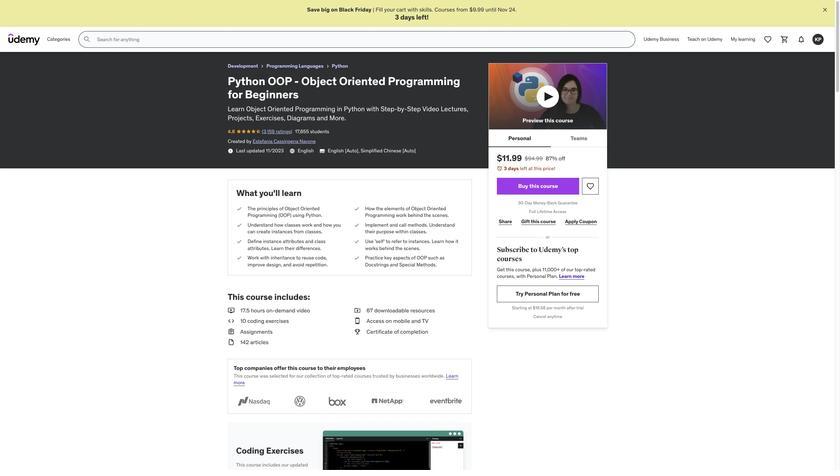 Task type: locate. For each thing, give the bounding box(es) containing it.
udemy business
[[644, 36, 680, 42]]

1 horizontal spatial understand
[[430, 222, 455, 228]]

improve
[[248, 262, 265, 268]]

0 vertical spatial 3
[[395, 13, 399, 21]]

exercises down 17.5 hours on-demand video at left
[[266, 318, 289, 325]]

access inside the 30-day money-back guarantee full lifetime access
[[554, 209, 567, 214]]

1 vertical spatial courses
[[355, 373, 372, 379]]

create
[[257, 229, 271, 235]]

courses down subscribe
[[497, 255, 523, 264]]

this
[[228, 292, 244, 303], [234, 373, 243, 379], [236, 462, 245, 469]]

buy
[[519, 183, 529, 190]]

from inside "understand how classes work and how you can create instances from classes."
[[294, 229, 304, 235]]

access up certificate
[[367, 318, 385, 325]]

programming
[[87, 3, 123, 10], [267, 63, 298, 69], [388, 74, 461, 88], [295, 105, 336, 113], [248, 212, 278, 219], [365, 212, 395, 219]]

updated down 'estefania'
[[247, 148, 265, 154]]

classes. inside implement and call methods. understand their purpose within classes.
[[410, 229, 427, 235]]

and inside work with inheritance to reuse code, improve design, and avoid repetition.
[[284, 262, 292, 268]]

save
[[307, 6, 320, 13]]

their down implement
[[365, 229, 375, 235]]

1 vertical spatial this
[[234, 373, 243, 379]]

learn inside use 'self' to refer to instances. learn how it works behind the scenes.
[[432, 238, 445, 245]]

buy this course
[[519, 183, 559, 190]]

try personal plan for free
[[516, 291, 581, 298]]

2 vertical spatial this
[[236, 462, 245, 469]]

updated down "exercises"
[[290, 462, 308, 469]]

(3,159
[[262, 128, 275, 135]]

1 vertical spatial scenes.
[[404, 245, 421, 252]]

0 horizontal spatial top-
[[333, 373, 342, 379]]

learn more link for subscribe to udemy's top courses
[[560, 273, 585, 280]]

course down coding
[[247, 462, 261, 469]]

this inside this course includes our updated coding exercises so you ca
[[236, 462, 245, 469]]

coding up assignments
[[248, 318, 265, 325]]

learn more for top companies offer this course to their employees
[[234, 373, 459, 386]]

1 vertical spatial their
[[285, 245, 295, 252]]

2 horizontal spatial how
[[446, 238, 455, 245]]

oop inside practice key aspects of oop such as docstrings and special methods.
[[417, 255, 427, 261]]

small image for 10
[[228, 317, 235, 325]]

this
[[545, 117, 555, 124], [534, 166, 542, 172], [530, 183, 540, 190], [531, 219, 540, 225], [506, 267, 515, 273], [288, 365, 298, 372]]

big
[[321, 6, 330, 13]]

to left udemy's at bottom
[[531, 246, 538, 255]]

0 horizontal spatial rated
[[342, 373, 354, 379]]

nov
[[498, 6, 508, 13]]

of up (oop)
[[280, 205, 284, 212]]

xsmall image left use
[[354, 238, 360, 245]]

this for this course includes:
[[228, 292, 244, 303]]

1 horizontal spatial udemy
[[708, 36, 723, 42]]

by right created
[[247, 138, 252, 144]]

scenes. down instances.
[[404, 245, 421, 252]]

learn more up free
[[560, 273, 585, 280]]

1 vertical spatial at
[[529, 305, 532, 311]]

0 horizontal spatial scenes.
[[404, 245, 421, 252]]

2 classes. from the left
[[410, 229, 427, 235]]

and inside define instance attributes and class attributes. learn their differences.
[[306, 238, 314, 245]]

practice key aspects of oop such as docstrings and special methods.
[[365, 255, 445, 268]]

anytime
[[548, 314, 563, 319]]

lectures,
[[441, 105, 469, 113]]

learn more link down employees
[[234, 373, 459, 386]]

downloadable
[[375, 307, 409, 314]]

gift this course link
[[520, 215, 558, 229]]

with inside the 'python oop - object oriented programming for beginners learn object oriented programming in python with step-by-step video lectures, projects, exercises, diagrams and more.'
[[367, 105, 379, 113]]

oriented inside the principles of object oriented programming (oop) using python.
[[301, 205, 320, 212]]

with up improve
[[260, 255, 270, 261]]

Search for anything text field
[[96, 34, 627, 45]]

on right "big"
[[331, 6, 338, 13]]

how up instances
[[275, 222, 284, 228]]

their inside implement and call methods. understand their purpose within classes.
[[365, 229, 375, 235]]

instances.
[[409, 238, 431, 245]]

at left $16.58
[[529, 305, 532, 311]]

xsmall image left 'define'
[[237, 238, 242, 245]]

the
[[376, 205, 384, 212], [424, 212, 432, 219], [396, 245, 403, 252]]

by right the trusted
[[390, 373, 395, 379]]

eventbrite image
[[426, 395, 466, 408]]

submit search image
[[83, 35, 92, 44]]

2 vertical spatial the
[[396, 245, 403, 252]]

xsmall image left practice
[[354, 255, 360, 262]]

2 horizontal spatial on
[[702, 36, 707, 42]]

the
[[248, 205, 256, 212]]

you inside "understand how classes work and how you can create instances from classes."
[[334, 222, 341, 228]]

this right "preview"
[[545, 117, 555, 124]]

0 horizontal spatial by
[[247, 138, 252, 144]]

0 vertical spatial at
[[529, 166, 533, 172]]

0 vertical spatial rated
[[585, 267, 596, 273]]

course up teams
[[556, 117, 574, 124]]

can
[[248, 229, 256, 235]]

this for gift
[[531, 219, 540, 225]]

updated
[[247, 148, 265, 154], [290, 462, 308, 469]]

0 horizontal spatial learn more link
[[234, 373, 459, 386]]

3 right alarm "icon"
[[504, 166, 507, 172]]

2 vertical spatial on
[[386, 318, 392, 325]]

object up exercises, at the top of the page
[[246, 105, 266, 113]]

demand
[[275, 307, 296, 314]]

0 horizontal spatial -
[[39, 3, 42, 10]]

behind up methods.
[[408, 212, 423, 219]]

oriented inside how the elements of object oriented programming work behind the scenes.
[[427, 205, 447, 212]]

on
[[331, 6, 338, 13], [702, 36, 707, 42], [386, 318, 392, 325]]

learn inside define instance attributes and class attributes. learn their differences.
[[271, 245, 284, 252]]

0 horizontal spatial how
[[275, 222, 284, 228]]

1 horizontal spatial -
[[295, 74, 299, 88]]

1 horizontal spatial days
[[508, 166, 519, 172]]

video
[[297, 307, 310, 314]]

4.6
[[228, 128, 235, 135]]

of inside the principles of object oriented programming (oop) using python.
[[280, 205, 284, 212]]

0 vertical spatial beginners
[[133, 3, 161, 10]]

1 horizontal spatial access
[[554, 209, 567, 214]]

and inside the 'python oop - object oriented programming for beginners learn object oriented programming in python with step-by-step video lectures, projects, exercises, diagrams and more.'
[[317, 114, 328, 122]]

1 horizontal spatial from
[[457, 6, 469, 13]]

0 horizontal spatial our
[[282, 462, 289, 469]]

of inside practice key aspects of oop such as docstrings and special methods.
[[412, 255, 416, 261]]

object for the principles of object oriented programming (oop) using python.
[[285, 205, 300, 212]]

1 horizontal spatial work
[[396, 212, 407, 219]]

1 horizontal spatial learn more link
[[560, 273, 585, 280]]

articles
[[251, 339, 269, 346]]

xsmall image
[[260, 64, 265, 69], [325, 64, 331, 69], [354, 222, 360, 229], [237, 255, 242, 262]]

python up udemy image
[[6, 3, 25, 10]]

python right languages
[[332, 63, 348, 69]]

tab list containing personal
[[489, 130, 608, 147]]

udemy left my
[[708, 36, 723, 42]]

the up methods.
[[424, 212, 432, 219]]

0 vertical spatial scenes.
[[433, 212, 449, 219]]

0 horizontal spatial oop
[[26, 3, 38, 10]]

2 horizontal spatial our
[[567, 267, 574, 273]]

1 vertical spatial from
[[294, 229, 304, 235]]

17,655 students
[[295, 128, 330, 135]]

avoid
[[293, 262, 305, 268]]

0 vertical spatial from
[[457, 6, 469, 13]]

learn more link
[[560, 273, 585, 280], [234, 373, 459, 386]]

xsmall image for practice
[[354, 255, 360, 262]]

at right left
[[529, 166, 533, 172]]

cart
[[397, 6, 407, 13]]

coding exercises
[[236, 446, 304, 457]]

navone
[[300, 138, 316, 144]]

0 horizontal spatial more
[[234, 380, 245, 386]]

with inside get this course, plus 11,000+ of our top-rated courses, with personal plan.
[[517, 273, 526, 280]]

small image
[[354, 307, 361, 315], [228, 317, 235, 325], [354, 317, 361, 325]]

to
[[386, 238, 391, 245], [403, 238, 408, 245], [531, 246, 538, 255], [297, 255, 301, 261], [318, 365, 323, 372]]

exercises down includes
[[252, 469, 273, 471]]

attributes
[[283, 238, 304, 245]]

30-day money-back guarantee full lifetime access
[[519, 200, 578, 214]]

classes. down methods.
[[410, 229, 427, 235]]

0 vertical spatial the
[[376, 205, 384, 212]]

1 horizontal spatial top-
[[575, 267, 585, 273]]

this for get
[[506, 267, 515, 273]]

the right how
[[376, 205, 384, 212]]

1 horizontal spatial 3
[[504, 166, 507, 172]]

you inside this course includes our updated coding exercises so you ca
[[280, 469, 288, 471]]

behind up key
[[380, 245, 395, 252]]

xsmall image left last on the top left
[[228, 148, 234, 154]]

this up courses,
[[506, 267, 515, 273]]

days inside save big on black friday | fill your cart with skills. courses from $9.99 until nov 24. 3 days left!
[[401, 13, 415, 21]]

learn more down employees
[[234, 373, 459, 386]]

updated inside this course includes our updated coding exercises so you ca
[[290, 462, 308, 469]]

1 horizontal spatial their
[[324, 365, 336, 372]]

0 vertical spatial updated
[[247, 148, 265, 154]]

0 vertical spatial on
[[331, 6, 338, 13]]

xsmall image left "work"
[[237, 255, 242, 262]]

2 horizontal spatial the
[[424, 212, 432, 219]]

month
[[554, 305, 566, 311]]

object inside the principles of object oriented programming (oop) using python.
[[285, 205, 300, 212]]

1 vertical spatial coding
[[236, 469, 251, 471]]

1 horizontal spatial more
[[573, 273, 585, 280]]

black
[[339, 6, 354, 13]]

1 vertical spatial learn more link
[[234, 373, 459, 386]]

1 vertical spatial exercises
[[252, 469, 273, 471]]

to up the avoid
[[297, 255, 301, 261]]

1 classes. from the left
[[305, 229, 323, 235]]

small image for 17.5 hours on-demand video
[[228, 307, 235, 315]]

small image left 17.5
[[228, 307, 235, 315]]

small image left '142'
[[228, 339, 235, 347]]

this right offer
[[288, 365, 298, 372]]

1 horizontal spatial rated
[[585, 267, 596, 273]]

access on mobile and tv
[[367, 318, 429, 325]]

0 vertical spatial this
[[228, 292, 244, 303]]

behind
[[408, 212, 423, 219], [380, 245, 395, 252]]

teams button
[[551, 130, 608, 147]]

xsmall image for how
[[354, 205, 360, 212]]

beginners inside the 'python oop - object oriented programming for beginners learn object oriented programming in python with step-by-step video lectures, projects, exercises, diagrams and more.'
[[245, 87, 299, 102]]

their up this course was selected for our collection of top-rated courses trusted by businesses worldwide.
[[324, 365, 336, 372]]

1 vertical spatial you
[[280, 469, 288, 471]]

1 horizontal spatial behind
[[408, 212, 423, 219]]

scenes. up implement and call methods. understand their purpose within classes.
[[433, 212, 449, 219]]

this inside get this course, plus 11,000+ of our top-rated courses, with personal plan.
[[506, 267, 515, 273]]

work inside how the elements of object oriented programming work behind the scenes.
[[396, 212, 407, 219]]

learn right worldwide. at the right of page
[[446, 373, 459, 379]]

off
[[559, 155, 566, 162]]

wishlist image
[[764, 35, 773, 44]]

0 vertical spatial you
[[334, 222, 341, 228]]

access
[[554, 209, 567, 214], [367, 318, 385, 325]]

share button
[[497, 215, 514, 229]]

classes. inside "understand how classes work and how you can create instances from classes."
[[305, 229, 323, 235]]

on inside teach on udemy link
[[702, 36, 707, 42]]

1 vertical spatial the
[[424, 212, 432, 219]]

1 horizontal spatial beginners
[[245, 87, 299, 102]]

work inside "understand how classes work and how you can create instances from classes."
[[302, 222, 313, 228]]

1 horizontal spatial courses
[[497, 255, 523, 264]]

more.
[[330, 114, 346, 122]]

oop up methods.
[[417, 255, 427, 261]]

xsmall image right development link
[[260, 64, 265, 69]]

created
[[228, 138, 245, 144]]

days left left
[[508, 166, 519, 172]]

this right the gift
[[531, 219, 540, 225]]

alarm image
[[497, 166, 503, 172]]

this right buy
[[530, 183, 540, 190]]

0 vertical spatial more
[[573, 273, 585, 280]]

on down downloadable
[[386, 318, 392, 325]]

this for preview
[[545, 117, 555, 124]]

1 vertical spatial oop
[[268, 74, 292, 88]]

of right elements
[[406, 205, 410, 212]]

our right 11,000+
[[567, 267, 574, 273]]

0 horizontal spatial you
[[280, 469, 288, 471]]

programming languages
[[267, 63, 324, 69]]

1 horizontal spatial on
[[386, 318, 392, 325]]

2 english from the left
[[328, 148, 344, 154]]

projects,
[[228, 114, 254, 122]]

how left it at the right
[[446, 238, 455, 245]]

1 horizontal spatial the
[[396, 245, 403, 252]]

the inside use 'self' to refer to instances. learn how it works behind the scenes.
[[396, 245, 403, 252]]

development link
[[228, 62, 258, 71]]

with left step-
[[367, 105, 379, 113]]

0 horizontal spatial learn more
[[234, 373, 459, 386]]

small image left assignments
[[228, 328, 235, 336]]

0 horizontal spatial from
[[294, 229, 304, 235]]

object for python oop - object oriented programming for beginners
[[43, 3, 61, 10]]

xsmall image left implement
[[354, 222, 360, 229]]

0 vertical spatial top-
[[575, 267, 585, 273]]

work down python.
[[302, 222, 313, 228]]

python oop - object oriented programming for beginners learn object oriented programming in python with step-by-step video lectures, projects, exercises, diagrams and more.
[[228, 74, 469, 122]]

0 horizontal spatial udemy
[[644, 36, 659, 42]]

english for english
[[298, 148, 314, 154]]

nasdaq image
[[234, 395, 274, 408]]

of right 11,000+
[[562, 267, 566, 273]]

0 vertical spatial behind
[[408, 212, 423, 219]]

this for this course includes our updated coding exercises so you ca
[[236, 462, 245, 469]]

with inside work with inheritance to reuse code, improve design, and avoid repetition.
[[260, 255, 270, 261]]

course up the hours
[[246, 292, 273, 303]]

0 horizontal spatial updated
[[247, 148, 265, 154]]

oop down programming languages link
[[268, 74, 292, 88]]

top- down top
[[575, 267, 585, 273]]

this down coding
[[236, 462, 245, 469]]

1 horizontal spatial classes.
[[410, 229, 427, 235]]

object up categories
[[43, 3, 61, 10]]

our down top companies offer this course to their employees
[[297, 373, 304, 379]]

- for python oop - object oriented programming for beginners learn object oriented programming in python with step-by-step video lectures, projects, exercises, diagrams and more.
[[295, 74, 299, 88]]

xsmall image for last
[[228, 148, 234, 154]]

more for subscribe to udemy's top courses
[[573, 273, 585, 280]]

you'll
[[260, 188, 280, 199]]

offer
[[274, 365, 287, 372]]

personal down "preview"
[[509, 135, 532, 142]]

inheritance
[[271, 255, 295, 261]]

learn inside the learn more
[[446, 373, 459, 379]]

oop inside the 'python oop - object oriented programming for beginners learn object oriented programming in python with step-by-step video lectures, projects, exercises, diagrams and more.'
[[268, 74, 292, 88]]

define
[[248, 238, 262, 245]]

from down 'classes'
[[294, 229, 304, 235]]

1 vertical spatial by
[[390, 373, 395, 379]]

3 down cart
[[395, 13, 399, 21]]

1 vertical spatial our
[[297, 373, 304, 379]]

cassingena
[[274, 138, 299, 144]]

udemy's
[[539, 246, 567, 255]]

docstrings
[[365, 262, 389, 268]]

and down python.
[[314, 222, 322, 228]]

what you'll learn
[[237, 188, 302, 199]]

0 vertical spatial days
[[401, 13, 415, 21]]

2 horizontal spatial oop
[[417, 255, 427, 261]]

work down elements
[[396, 212, 407, 219]]

object up methods.
[[412, 205, 426, 212]]

10 coding exercises
[[241, 318, 289, 325]]

development
[[228, 63, 258, 69]]

behind inside use 'self' to refer to instances. learn how it works behind the scenes.
[[380, 245, 395, 252]]

courses down employees
[[355, 373, 372, 379]]

exercises
[[266, 318, 289, 325], [252, 469, 273, 471]]

english right closed captions icon
[[328, 148, 344, 154]]

1 vertical spatial -
[[295, 74, 299, 88]]

0 horizontal spatial behind
[[380, 245, 395, 252]]

and up students
[[317, 114, 328, 122]]

tab list
[[489, 130, 608, 147]]

and
[[317, 114, 328, 122], [314, 222, 322, 228], [390, 222, 398, 228], [306, 238, 314, 245], [284, 262, 292, 268], [390, 262, 399, 268], [412, 318, 421, 325]]

categories button
[[43, 31, 74, 48]]

1 horizontal spatial our
[[297, 373, 304, 379]]

how up "class"
[[323, 222, 332, 228]]

1 vertical spatial personal
[[527, 273, 546, 280]]

xsmall image left can
[[237, 222, 242, 229]]

diagrams
[[287, 114, 315, 122]]

$11.99
[[497, 153, 522, 164]]

free
[[570, 291, 581, 298]]

of inside how the elements of object oriented programming work behind the scenes.
[[406, 205, 410, 212]]

1 understand from the left
[[248, 222, 273, 228]]

small image
[[228, 307, 235, 315], [228, 328, 235, 336], [354, 328, 361, 336], [228, 339, 235, 347]]

ratings)
[[276, 128, 293, 135]]

shopping cart with 0 items image
[[781, 35, 790, 44]]

python for python
[[332, 63, 348, 69]]

their down "attributes"
[[285, 245, 295, 252]]

0 vertical spatial learn more
[[560, 273, 585, 280]]

more up free
[[573, 273, 585, 280]]

2 vertical spatial our
[[282, 462, 289, 469]]

- inside the 'python oop - object oriented programming for beginners learn object oriented programming in python with step-by-step video lectures, projects, exercises, diagrams and more.'
[[295, 74, 299, 88]]

english for english [auto], simplified chinese [auto]
[[328, 148, 344, 154]]

1 vertical spatial behind
[[380, 245, 395, 252]]

video
[[423, 105, 440, 113]]

xsmall image
[[228, 148, 234, 154], [237, 205, 242, 212], [354, 205, 360, 212], [237, 222, 242, 229], [237, 238, 242, 245], [354, 238, 360, 245], [354, 255, 360, 262]]

top-
[[575, 267, 585, 273], [333, 373, 342, 379]]

and left call
[[390, 222, 398, 228]]

small image left certificate
[[354, 328, 361, 336]]

you
[[334, 222, 341, 228], [280, 469, 288, 471]]

and inside "understand how classes work and how you can create instances from classes."
[[314, 222, 322, 228]]

learn up projects,
[[228, 105, 245, 113]]

67 downloadable resources
[[367, 307, 435, 314]]

1 vertical spatial top-
[[333, 373, 342, 379]]

1 horizontal spatial you
[[334, 222, 341, 228]]

from left '$9.99'
[[457, 6, 469, 13]]

beginners for python oop - object oriented programming for beginners learn object oriented programming in python with step-by-step video lectures, projects, exercises, diagrams and more.
[[245, 87, 299, 102]]

0 horizontal spatial days
[[401, 13, 415, 21]]

with down course,
[[517, 273, 526, 280]]

our
[[567, 267, 574, 273], [297, 373, 304, 379], [282, 462, 289, 469]]

0 vertical spatial work
[[396, 212, 407, 219]]

their inside define instance attributes and class attributes. learn their differences.
[[285, 245, 295, 252]]

top- down employees
[[333, 373, 342, 379]]

xsmall image left how
[[354, 205, 360, 212]]

learn
[[228, 105, 245, 113], [432, 238, 445, 245], [271, 245, 284, 252], [560, 273, 572, 280], [446, 373, 459, 379]]

2 horizontal spatial their
[[365, 229, 375, 235]]

this course includes:
[[228, 292, 310, 303]]

1 vertical spatial updated
[[290, 462, 308, 469]]

object for python oop - object oriented programming for beginners learn object oriented programming in python with step-by-step video lectures, projects, exercises, diagrams and more.
[[302, 74, 337, 88]]

1 horizontal spatial updated
[[290, 462, 308, 469]]

beginners
[[133, 3, 161, 10], [245, 87, 299, 102]]

0 vertical spatial personal
[[509, 135, 532, 142]]

skills.
[[420, 6, 434, 13]]

0 horizontal spatial english
[[298, 148, 314, 154]]

close image
[[822, 6, 829, 13]]

oop for python oop - object oriented programming for beginners learn object oriented programming in python with step-by-step video lectures, projects, exercises, diagrams and more.
[[268, 74, 292, 88]]

0 vertical spatial courses
[[497, 255, 523, 264]]

more inside the learn more
[[234, 380, 245, 386]]

1 horizontal spatial scenes.
[[433, 212, 449, 219]]

courses inside subscribe to udemy's top courses
[[497, 255, 523, 264]]

on for access on mobile and tv
[[386, 318, 392, 325]]

behind inside how the elements of object oriented programming work behind the scenes.
[[408, 212, 423, 219]]

1 vertical spatial beginners
[[245, 87, 299, 102]]

work with inheritance to reuse code, improve design, and avoid repetition.
[[248, 255, 328, 268]]

xsmall image left the
[[237, 205, 242, 212]]

0 vertical spatial our
[[567, 267, 574, 273]]

plus
[[533, 267, 542, 273]]

3 days left at this price!
[[504, 166, 556, 172]]

oop
[[26, 3, 38, 10], [268, 74, 292, 88], [417, 255, 427, 261]]

for
[[125, 3, 132, 10], [228, 87, 243, 102], [562, 291, 569, 298], [290, 373, 296, 379]]

0 vertical spatial by
[[247, 138, 252, 144]]

2 understand from the left
[[430, 222, 455, 228]]

and inside implement and call methods. understand their purpose within classes.
[[390, 222, 398, 228]]

more down top
[[234, 380, 245, 386]]

course inside this course includes our updated coding exercises so you ca
[[247, 462, 261, 469]]

1 vertical spatial more
[[234, 380, 245, 386]]

1 horizontal spatial oop
[[268, 74, 292, 88]]

oriented for python oop - object oriented programming for beginners learn object oriented programming in python with step-by-step video lectures, projects, exercises, diagrams and more.
[[339, 74, 386, 88]]

access down back
[[554, 209, 567, 214]]

days down cart
[[401, 13, 415, 21]]

programming inside the principles of object oriented programming (oop) using python.
[[248, 212, 278, 219]]

1 english from the left
[[298, 148, 314, 154]]

course down lifetime
[[541, 219, 556, 225]]

learn down instance
[[271, 245, 284, 252]]

volkswagen image
[[292, 395, 308, 408]]

python.
[[306, 212, 323, 219]]

object up using
[[285, 205, 300, 212]]



Task type: describe. For each thing, give the bounding box(es) containing it.
learn right 'plan.'
[[560, 273, 572, 280]]

per
[[547, 305, 553, 311]]

after
[[567, 305, 576, 311]]

on-
[[267, 307, 275, 314]]

this for this course was selected for our collection of top-rated courses trusted by businesses worldwide.
[[234, 373, 243, 379]]

on for teach on udemy
[[702, 36, 707, 42]]

xsmall image for use
[[354, 238, 360, 245]]

day
[[526, 200, 533, 206]]

reuse
[[302, 255, 314, 261]]

coding
[[236, 446, 265, 457]]

1 horizontal spatial how
[[323, 222, 332, 228]]

plan
[[549, 291, 561, 298]]

estefania
[[253, 138, 273, 144]]

oriented for python oop - object oriented programming for beginners
[[62, 3, 86, 10]]

instance
[[263, 238, 282, 245]]

more for top companies offer this course to their employees
[[234, 380, 245, 386]]

how
[[365, 205, 375, 212]]

purpose
[[377, 229, 395, 235]]

top- inside get this course, plus 11,000+ of our top-rated courses, with personal plan.
[[575, 267, 585, 273]]

top
[[568, 246, 579, 255]]

how inside use 'self' to refer to instances. learn how it works behind the scenes.
[[446, 238, 455, 245]]

python for python oop - object oriented programming for beginners learn object oriented programming in python with step-by-step video lectures, projects, exercises, diagrams and more.
[[228, 74, 266, 88]]

personal button
[[489, 130, 551, 147]]

to inside subscribe to udemy's top courses
[[531, 246, 538, 255]]

of inside get this course, plus 11,000+ of our top-rated courses, with personal plan.
[[562, 267, 566, 273]]

understand inside implement and call methods. understand their purpose within classes.
[[430, 222, 455, 228]]

of right collection
[[327, 373, 332, 379]]

collection
[[305, 373, 326, 379]]

17.5
[[241, 307, 250, 314]]

small image for 142 articles
[[228, 339, 235, 347]]

learn inside the 'python oop - object oriented programming for beginners learn object oriented programming in python with step-by-step video lectures, projects, exercises, diagrams and more.'
[[228, 105, 245, 113]]

1 vertical spatial access
[[367, 318, 385, 325]]

this for buy
[[530, 183, 540, 190]]

scenes. inside how the elements of object oriented programming work behind the scenes.
[[433, 212, 449, 219]]

1 vertical spatial rated
[[342, 373, 354, 379]]

certificate of completion
[[367, 328, 429, 335]]

box image
[[326, 395, 349, 408]]

xsmall image for understand
[[237, 222, 242, 229]]

3 inside save big on black friday | fill your cart with skills. courses from $9.99 until nov 24. 3 days left!
[[395, 13, 399, 21]]

what
[[237, 188, 258, 199]]

python link
[[332, 62, 348, 71]]

categories
[[47, 36, 70, 42]]

code,
[[315, 255, 327, 261]]

my
[[732, 36, 738, 42]]

2 vertical spatial their
[[324, 365, 336, 372]]

personal inside get this course, plus 11,000+ of our top-rated courses, with personal plan.
[[527, 273, 546, 280]]

using
[[293, 212, 305, 219]]

|
[[373, 6, 375, 13]]

course down the companies
[[244, 373, 259, 379]]

apply
[[566, 219, 579, 225]]

from inside save big on black friday | fill your cart with skills. courses from $9.99 until nov 24. 3 days left!
[[457, 6, 469, 13]]

programming languages link
[[267, 62, 324, 71]]

top companies offer this course to their employees
[[234, 365, 366, 372]]

so
[[274, 469, 279, 471]]

to right "'self'"
[[386, 238, 391, 245]]

subscribe
[[497, 246, 530, 255]]

of down access on mobile and tv
[[394, 328, 399, 335]]

my learning link
[[727, 31, 760, 48]]

exercises inside this course includes our updated coding exercises so you ca
[[252, 469, 273, 471]]

notifications image
[[798, 35, 806, 44]]

'self'
[[375, 238, 385, 245]]

small image for assignments
[[228, 328, 235, 336]]

trial
[[577, 305, 584, 311]]

0 horizontal spatial courses
[[355, 373, 372, 379]]

closed captions image
[[320, 148, 325, 154]]

teams
[[571, 135, 588, 142]]

resources
[[411, 307, 435, 314]]

last updated 11/2023
[[236, 148, 284, 154]]

try
[[516, 291, 524, 298]]

30-
[[519, 200, 526, 206]]

aspects
[[393, 255, 411, 261]]

cancel
[[534, 314, 547, 319]]

practice
[[365, 255, 384, 261]]

special
[[400, 262, 416, 268]]

our inside this course includes our updated coding exercises so you ca
[[282, 462, 289, 469]]

learn more for subscribe to udemy's top courses
[[560, 273, 585, 280]]

udemy image
[[8, 34, 40, 45]]

methods.
[[408, 222, 428, 228]]

works
[[365, 245, 378, 252]]

companies
[[244, 365, 273, 372]]

key
[[385, 255, 392, 261]]

oriented for the principles of object oriented programming (oop) using python.
[[301, 205, 320, 212]]

work
[[248, 255, 259, 261]]

xsmall image left python link
[[325, 64, 331, 69]]

0 vertical spatial exercises
[[266, 318, 289, 325]]

until
[[486, 6, 497, 13]]

course,
[[516, 267, 532, 273]]

methods.
[[417, 262, 437, 268]]

or
[[546, 234, 550, 240]]

our inside get this course, plus 11,000+ of our top-rated courses, with personal plan.
[[567, 267, 574, 273]]

1 horizontal spatial by
[[390, 373, 395, 379]]

and inside practice key aspects of oop such as docstrings and special methods.
[[390, 262, 399, 268]]

learn more link for top companies offer this course to their employees
[[234, 373, 459, 386]]

to right refer
[[403, 238, 408, 245]]

define instance attributes and class attributes. learn their differences.
[[248, 238, 326, 252]]

142
[[241, 339, 249, 346]]

course up back
[[541, 183, 559, 190]]

this down $94.99 at the right of the page
[[534, 166, 542, 172]]

small image for 67
[[354, 307, 361, 315]]

personal inside button
[[509, 135, 532, 142]]

2 vertical spatial personal
[[525, 291, 548, 298]]

xsmall image for define
[[237, 238, 242, 245]]

object inside how the elements of object oriented programming work behind the scenes.
[[412, 205, 426, 212]]

netapp image
[[368, 395, 408, 408]]

udemy business link
[[640, 31, 684, 48]]

class
[[315, 238, 326, 245]]

completion
[[401, 328, 429, 335]]

2 udemy from the left
[[708, 36, 723, 42]]

coding inside this course includes our updated coding exercises so you ca
[[236, 469, 251, 471]]

- for python oop - object oriented programming for beginners
[[39, 3, 42, 10]]

teach on udemy link
[[684, 31, 727, 48]]

1 udemy from the left
[[644, 36, 659, 42]]

17.5 hours on-demand video
[[241, 307, 310, 314]]

for inside the 'python oop - object oriented programming for beginners learn object oriented programming in python with step-by-step video lectures, projects, exercises, diagrams and more.'
[[228, 87, 243, 102]]

tv
[[422, 318, 429, 325]]

courses,
[[497, 273, 516, 280]]

python right in
[[344, 105, 365, 113]]

oop for python oop - object oriented programming for beginners
[[26, 3, 38, 10]]

to up collection
[[318, 365, 323, 372]]

beginners for python oop - object oriented programming for beginners
[[133, 3, 161, 10]]

left
[[520, 166, 528, 172]]

at inside starting at $16.58 per month after trial cancel anytime
[[529, 305, 532, 311]]

wishlist image
[[587, 182, 595, 191]]

buy this course button
[[497, 178, 580, 195]]

1 vertical spatial 3
[[504, 166, 507, 172]]

and left tv
[[412, 318, 421, 325]]

$16.58
[[533, 305, 546, 311]]

elements
[[385, 205, 405, 212]]

67
[[367, 307, 373, 314]]

with inside save big on black friday | fill your cart with skills. courses from $9.99 until nov 24. 3 days left!
[[408, 6, 418, 13]]

implement and call methods. understand their purpose within classes.
[[365, 222, 455, 235]]

python for python oop - object oriented programming for beginners
[[6, 3, 25, 10]]

programming inside how the elements of object oriented programming work behind the scenes.
[[365, 212, 395, 219]]

$9.99
[[470, 6, 485, 13]]

refer
[[392, 238, 402, 245]]

understand inside "understand how classes work and how you can create instances from classes."
[[248, 222, 273, 228]]

xsmall image for the
[[237, 205, 242, 212]]

preview this course
[[523, 117, 574, 124]]

worldwide.
[[422, 373, 445, 379]]

created by estefania cassingena navone
[[228, 138, 316, 144]]

gift
[[522, 219, 530, 225]]

[auto]
[[403, 148, 416, 154]]

small image for certificate of completion
[[354, 328, 361, 336]]

on inside save big on black friday | fill your cart with skills. courses from $9.99 until nov 24. 3 days left!
[[331, 6, 338, 13]]

1 vertical spatial days
[[508, 166, 519, 172]]

scenes. inside use 'self' to refer to instances. learn how it works behind the scenes.
[[404, 245, 421, 252]]

(oop)
[[279, 212, 292, 219]]

rated inside get this course, plus 11,000+ of our top-rated courses, with personal plan.
[[585, 267, 596, 273]]

0 vertical spatial coding
[[248, 318, 265, 325]]

save big on black friday | fill your cart with skills. courses from $9.99 until nov 24. 3 days left!
[[307, 6, 517, 21]]

instances
[[272, 229, 293, 235]]

course up collection
[[299, 365, 317, 372]]

starting at $16.58 per month after trial cancel anytime
[[513, 305, 584, 319]]

english [auto], simplified chinese [auto]
[[328, 148, 416, 154]]

such
[[429, 255, 439, 261]]

exercises
[[266, 446, 304, 457]]

course language image
[[290, 148, 295, 154]]

to inside work with inheritance to reuse code, improve design, and avoid repetition.
[[297, 255, 301, 261]]

small image for access
[[354, 317, 361, 325]]

step
[[407, 105, 421, 113]]



Task type: vqa. For each thing, say whether or not it's contained in the screenshot.
2
no



